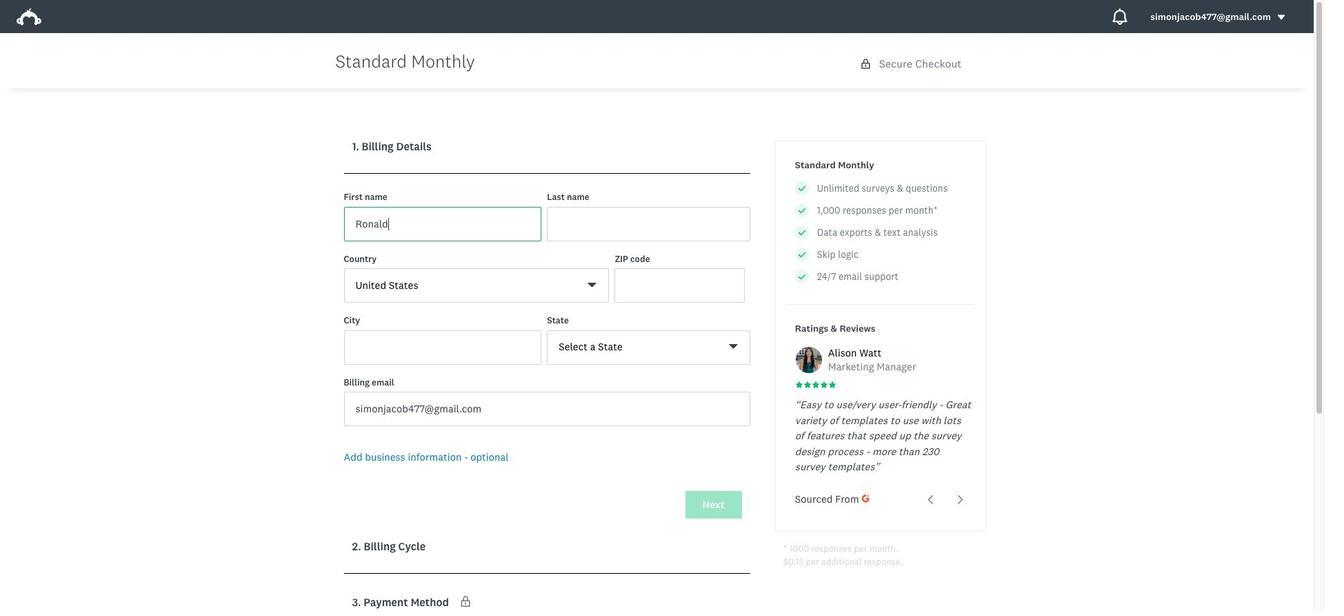 Task type: vqa. For each thing, say whether or not it's contained in the screenshot.
the 'products icon'
yes



Task type: locate. For each thing, give the bounding box(es) containing it.
None telephone field
[[615, 268, 745, 303]]

None text field
[[344, 330, 542, 365], [344, 392, 750, 426], [344, 330, 542, 365], [344, 392, 750, 426]]

products icon image
[[1112, 8, 1129, 25]]

dropdown arrow image
[[1277, 13, 1286, 22]]

chevronleft image
[[926, 495, 936, 505]]

None text field
[[344, 207, 542, 241], [547, 207, 750, 241], [344, 207, 542, 241], [547, 207, 750, 241]]



Task type: describe. For each thing, give the bounding box(es) containing it.
chevronright image
[[956, 495, 966, 505]]

surveymonkey logo image
[[17, 8, 41, 26]]



